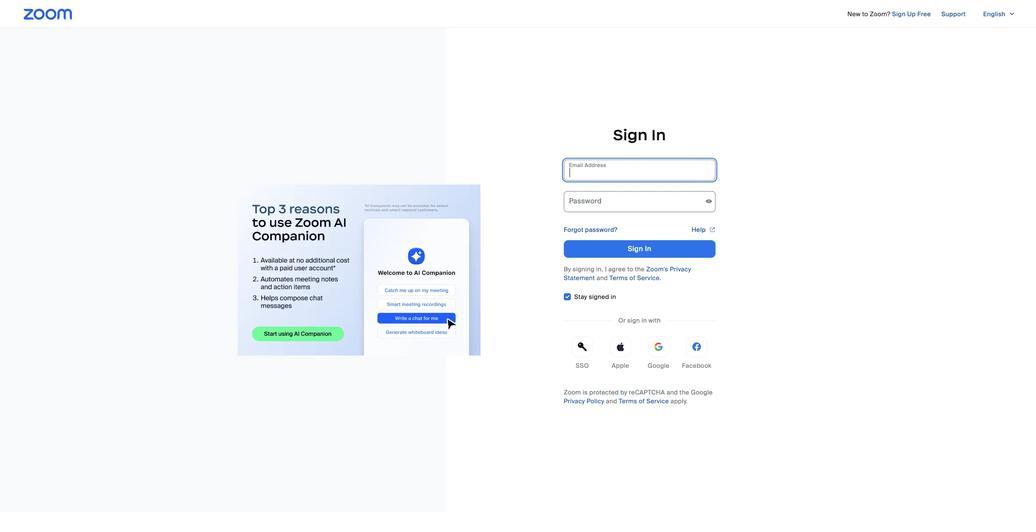 Task type: vqa. For each thing, say whether or not it's contained in the screenshot.
FOOTER
no



Task type: describe. For each thing, give the bounding box(es) containing it.
or
[[619, 317, 626, 324]]

zoom logo image
[[24, 9, 72, 20]]

Email Address email field
[[564, 159, 716, 181]]

apple
[[612, 362, 630, 370]]

Password password field
[[564, 191, 716, 212]]

or sign in with
[[619, 317, 661, 324]]

recaptcha
[[629, 388, 665, 396]]

0 vertical spatial sign in
[[613, 125, 666, 145]]

with
[[649, 317, 661, 324]]

facebook button
[[679, 336, 716, 374]]

google inside zoom is protected by recaptcha and the google privacy policy and terms of service apply.
[[691, 388, 713, 396]]

terms of service link for service
[[610, 274, 660, 282]]

the for to
[[635, 265, 645, 273]]

0 vertical spatial sign
[[893, 10, 906, 18]]

zoom?
[[870, 10, 891, 18]]

password
[[569, 196, 602, 206]]

service inside zoom is protected by recaptcha and the google privacy policy and terms of service apply.
[[647, 397, 669, 405]]

password?
[[586, 226, 618, 234]]

new to zoom? sign up free
[[848, 10, 932, 18]]

in for signed
[[611, 293, 617, 301]]

sign inside button
[[628, 244, 644, 253]]

i
[[605, 265, 607, 273]]

google button
[[640, 336, 678, 374]]

support
[[942, 10, 966, 18]]

zoom
[[564, 388, 581, 396]]

zoom is protected by recaptcha and the google privacy policy and terms of service apply.
[[564, 388, 713, 405]]

new
[[848, 10, 861, 18]]

privacy inside zoom's privacy statement
[[670, 265, 692, 273]]

sign in button
[[564, 240, 716, 258]]

help
[[692, 226, 706, 234]]

address
[[585, 162, 607, 169]]

terms of service link for by
[[619, 397, 669, 405]]

2 vertical spatial and
[[606, 397, 618, 405]]

0 vertical spatial and
[[597, 274, 608, 282]]

sso button
[[564, 336, 601, 374]]

forgot
[[564, 226, 584, 234]]

up
[[908, 10, 916, 18]]

apple button
[[602, 336, 640, 374]]

window new image
[[710, 225, 716, 234]]

1 vertical spatial sign
[[613, 125, 648, 145]]

support link
[[942, 7, 966, 21]]

english
[[984, 10, 1006, 18]]

apply.
[[671, 397, 688, 405]]

forgot password?
[[564, 226, 618, 234]]

0 vertical spatial service
[[638, 274, 660, 282]]

signed
[[589, 293, 610, 301]]



Task type: locate. For each thing, give the bounding box(es) containing it.
protected
[[590, 388, 619, 396]]

1 vertical spatial to
[[628, 265, 634, 273]]

service
[[638, 274, 660, 282], [647, 397, 669, 405]]

terms down agree
[[610, 274, 628, 282]]

service down zoom's
[[638, 274, 660, 282]]

email address
[[569, 162, 607, 169]]

forgot password? button
[[564, 225, 618, 234]]

1 vertical spatial terms of service link
[[619, 397, 669, 405]]

agree
[[609, 265, 626, 273]]

is
[[583, 388, 588, 396]]

in
[[611, 293, 617, 301], [642, 317, 647, 324]]

email
[[569, 162, 584, 169]]

google inside button
[[648, 362, 670, 370]]

0 vertical spatial terms of service link
[[610, 274, 660, 282]]

sign
[[628, 317, 640, 324]]

start using zoom ai companion image
[[238, 185, 481, 356]]

privacy inside zoom is protected by recaptcha and the google privacy policy and terms of service apply.
[[564, 397, 585, 405]]

in
[[652, 125, 666, 145], [645, 244, 652, 253]]

1 vertical spatial privacy
[[564, 397, 585, 405]]

0 horizontal spatial of
[[630, 274, 636, 282]]

zoom's privacy statement link
[[564, 265, 692, 282]]

facebook
[[682, 362, 712, 370]]

1 horizontal spatial of
[[639, 397, 645, 405]]

1 horizontal spatial privacy
[[670, 265, 692, 273]]

to up and terms of service .
[[628, 265, 634, 273]]

sign
[[893, 10, 906, 18], [613, 125, 648, 145], [628, 244, 644, 253]]

1 vertical spatial google
[[691, 388, 713, 396]]

1 vertical spatial sign in
[[628, 244, 652, 253]]

0 vertical spatial google
[[648, 362, 670, 370]]

and
[[597, 274, 608, 282], [667, 388, 678, 396], [606, 397, 618, 405]]

terms of service link down agree
[[610, 274, 660, 282]]

sign in
[[613, 125, 666, 145], [628, 244, 652, 253]]

privacy down zoom
[[564, 397, 585, 405]]

terms of service link
[[610, 274, 660, 282], [619, 397, 669, 405]]

and down 'protected'
[[606, 397, 618, 405]]

1 horizontal spatial the
[[680, 388, 690, 396]]

0 vertical spatial of
[[630, 274, 636, 282]]

0 horizontal spatial the
[[635, 265, 645, 273]]

privacy right zoom's
[[670, 265, 692, 273]]

in right signed
[[611, 293, 617, 301]]

down image
[[1010, 10, 1016, 18]]

in for sign
[[642, 317, 647, 324]]

google
[[648, 362, 670, 370], [691, 388, 713, 396]]

zoom's privacy statement
[[564, 265, 692, 282]]

1 vertical spatial the
[[680, 388, 690, 396]]

by
[[621, 388, 628, 396]]

free
[[918, 10, 932, 18]]

and terms of service .
[[595, 274, 662, 282]]

privacy policy link
[[564, 397, 605, 405]]

sign up 'email address' email field
[[613, 125, 648, 145]]

0 horizontal spatial in
[[611, 293, 617, 301]]

1 vertical spatial of
[[639, 397, 645, 405]]

of inside zoom is protected by recaptcha and the google privacy policy and terms of service apply.
[[639, 397, 645, 405]]

sign up free button
[[893, 7, 932, 21]]

sign in up zoom's
[[628, 244, 652, 253]]

and up apply.
[[667, 388, 678, 396]]

1 vertical spatial service
[[647, 397, 669, 405]]

0 vertical spatial in
[[652, 125, 666, 145]]

1 horizontal spatial to
[[863, 10, 869, 18]]

and down in,
[[597, 274, 608, 282]]

the inside zoom is protected by recaptcha and the google privacy policy and terms of service apply.
[[680, 388, 690, 396]]

1 vertical spatial and
[[667, 388, 678, 396]]

.
[[660, 274, 662, 282]]

zoom's
[[647, 265, 669, 273]]

the up and terms of service .
[[635, 265, 645, 273]]

stay signed in
[[575, 293, 617, 301]]

0 vertical spatial to
[[863, 10, 869, 18]]

0 vertical spatial privacy
[[670, 265, 692, 273]]

statement
[[564, 274, 595, 282]]

in inside button
[[645, 244, 652, 253]]

in,
[[597, 265, 604, 273]]

0 horizontal spatial google
[[648, 362, 670, 370]]

0 horizontal spatial privacy
[[564, 397, 585, 405]]

service down recaptcha
[[647, 397, 669, 405]]

by signing in, i agree to the
[[564, 265, 647, 273]]

to right the new at the top right of page
[[863, 10, 869, 18]]

1 horizontal spatial in
[[642, 317, 647, 324]]

of
[[630, 274, 636, 282], [639, 397, 645, 405]]

1 vertical spatial in
[[642, 317, 647, 324]]

0 vertical spatial terms
[[610, 274, 628, 282]]

0 horizontal spatial to
[[628, 265, 634, 273]]

the up apply.
[[680, 388, 690, 396]]

in up 'email address' email field
[[652, 125, 666, 145]]

sign up zoom's privacy statement
[[628, 244, 644, 253]]

2 vertical spatial sign
[[628, 244, 644, 253]]

privacy
[[670, 265, 692, 273], [564, 397, 585, 405]]

0 vertical spatial in
[[611, 293, 617, 301]]

terms
[[610, 274, 628, 282], [619, 397, 638, 405]]

terms of service link down recaptcha
[[619, 397, 669, 405]]

the for and
[[680, 388, 690, 396]]

in left with
[[642, 317, 647, 324]]

sso
[[576, 362, 589, 370]]

help button
[[692, 223, 716, 237]]

sign in inside button
[[628, 244, 652, 253]]

signing
[[573, 265, 595, 273]]

google down facebook
[[691, 388, 713, 396]]

english button
[[977, 7, 1023, 21]]

0 vertical spatial the
[[635, 265, 645, 273]]

sign in up 'email address' email field
[[613, 125, 666, 145]]

apple image
[[616, 342, 625, 351]]

terms down the by
[[619, 397, 638, 405]]

stay
[[575, 293, 588, 301]]

policy
[[587, 397, 605, 405]]

terms inside zoom is protected by recaptcha and the google privacy policy and terms of service apply.
[[619, 397, 638, 405]]

google up recaptcha
[[648, 362, 670, 370]]

in up zoom's
[[645, 244, 652, 253]]

1 horizontal spatial google
[[691, 388, 713, 396]]

1 vertical spatial in
[[645, 244, 652, 253]]

by
[[564, 265, 571, 273]]

1 vertical spatial terms
[[619, 397, 638, 405]]

to
[[863, 10, 869, 18], [628, 265, 634, 273]]

sign left the up
[[893, 10, 906, 18]]

the
[[635, 265, 645, 273], [680, 388, 690, 396]]



